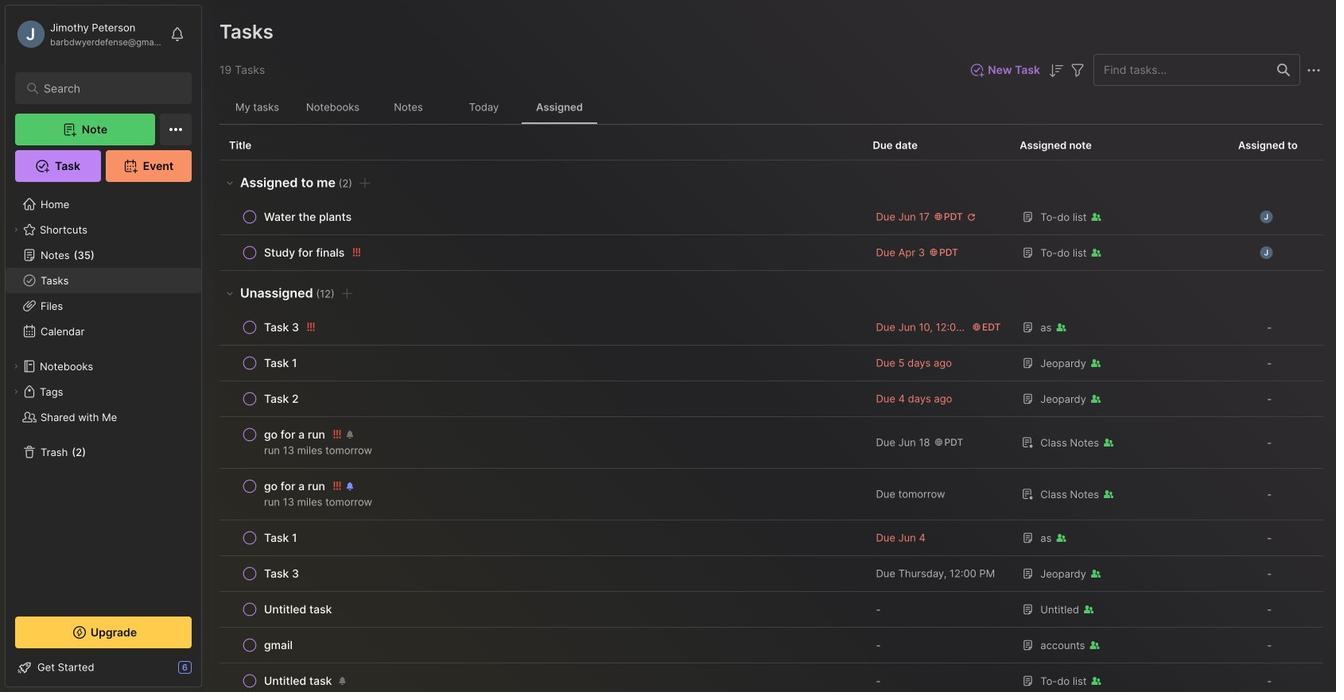 Task type: vqa. For each thing, say whether or not it's contained in the screenshot.
Select a due date element
no



Task type: describe. For each thing, give the bounding box(es) containing it.
more actions and view options image
[[1305, 61, 1324, 80]]

Help and Learning task checklist field
[[6, 655, 201, 681]]

none search field inside main element
[[44, 79, 171, 98]]

untitled task 13 cell
[[264, 674, 332, 690]]

expand tags image
[[11, 387, 21, 397]]

click to collapse image
[[201, 663, 213, 683]]

water the plants 1 cell
[[264, 209, 352, 225]]

Sort tasks by… field
[[1047, 60, 1066, 80]]

filter tasks image
[[1068, 61, 1087, 80]]

main element
[[0, 0, 207, 693]]

More actions and view options field
[[1301, 60, 1324, 80]]

untitled task 11 cell
[[264, 602, 332, 618]]

task 1 5 cell
[[264, 356, 297, 371]]

task 3 10 cell
[[264, 566, 299, 582]]

task 1 9 cell
[[264, 531, 297, 546]]

study for finals 2 cell
[[264, 245, 345, 261]]



Task type: locate. For each thing, give the bounding box(es) containing it.
go for a run 8 cell
[[264, 479, 325, 495]]

create a task image for collapse unassigned 'icon'
[[338, 284, 357, 303]]

gmail 12 cell
[[264, 638, 293, 654]]

create a task image for collapse assignedtome image
[[356, 174, 375, 193]]

collapse unassigned image
[[224, 287, 236, 300]]

task 3 4 cell
[[264, 320, 299, 336]]

Account field
[[15, 18, 162, 50]]

Filter tasks field
[[1068, 60, 1087, 80]]

row group
[[220, 161, 1324, 693]]

expand notebooks image
[[11, 362, 21, 371]]

0 vertical spatial create a task image
[[356, 174, 375, 193]]

Find tasks… text field
[[1095, 57, 1268, 83]]

1 vertical spatial create a task image
[[338, 284, 357, 303]]

task 2 6 cell
[[264, 391, 299, 407]]

create a task image
[[356, 174, 375, 193], [338, 284, 357, 303]]

None search field
[[44, 79, 171, 98]]

go for a run 7 cell
[[264, 427, 325, 443]]

row
[[220, 200, 1324, 235], [229, 206, 854, 228], [220, 235, 1324, 271], [229, 242, 854, 264], [220, 310, 1324, 346], [229, 317, 854, 339], [220, 346, 1324, 382], [229, 352, 854, 375], [220, 382, 1324, 418], [229, 388, 854, 410], [220, 418, 1324, 469], [229, 424, 854, 462], [220, 469, 1324, 521], [229, 476, 854, 514], [220, 521, 1324, 557], [229, 527, 854, 550], [220, 557, 1324, 593], [229, 563, 854, 585], [220, 593, 1324, 628], [229, 599, 854, 621], [220, 628, 1324, 664], [229, 635, 854, 657], [220, 664, 1324, 693], [229, 671, 854, 693]]

Search text field
[[44, 81, 171, 96]]

collapse assignedtome image
[[224, 176, 236, 189]]



